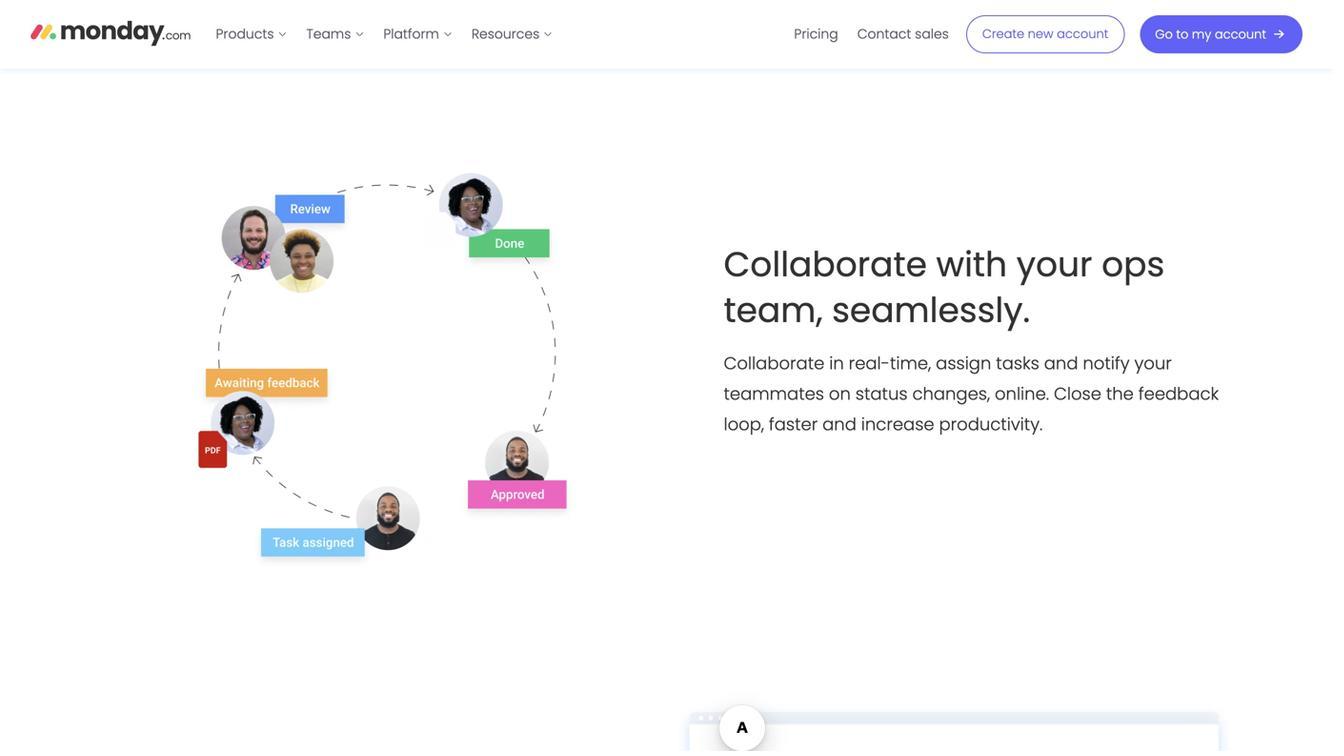 Task type: vqa. For each thing, say whether or not it's contained in the screenshot.
Feedback
yes



Task type: describe. For each thing, give the bounding box(es) containing it.
account inside create new account button
[[1057, 25, 1109, 42]]

collaborate for collaborate with your ops team, seamlessly.
[[724, 240, 927, 288]]

with
[[937, 240, 1008, 288]]

contact
[[858, 25, 912, 43]]

contact sales button
[[848, 19, 959, 50]]

0 vertical spatial and
[[1045, 351, 1079, 376]]

products
[[216, 25, 274, 43]]

time,
[[890, 351, 932, 376]]

faster
[[769, 412, 818, 437]]

loop,
[[724, 412, 764, 437]]

feedback
[[1139, 382, 1219, 406]]

platform link
[[374, 19, 462, 50]]

the
[[1107, 382, 1134, 406]]

tasks
[[996, 351, 1040, 376]]

list containing pricing
[[785, 0, 959, 69]]

new
[[1028, 25, 1054, 42]]

seamlessly.
[[832, 286, 1030, 334]]

teammates
[[724, 382, 825, 406]]

platform
[[384, 25, 439, 43]]

on
[[829, 382, 851, 406]]

list containing products
[[206, 0, 563, 69]]

teams
[[306, 25, 351, 43]]

pricing
[[794, 25, 839, 43]]

team,
[[724, 286, 823, 334]]

create new account button
[[966, 15, 1125, 53]]

changes,
[[913, 382, 990, 406]]

create
[[983, 25, 1025, 42]]

teams link
[[297, 19, 374, 50]]

pricing link
[[785, 19, 848, 50]]

go
[[1156, 26, 1173, 43]]

main element
[[206, 0, 1303, 69]]

your inside "collaborate with your ops team, seamlessly."
[[1017, 240, 1093, 288]]

in
[[830, 351, 844, 376]]

oxy image
[[865, 0, 934, 30]]

collaboration loop image
[[92, 76, 667, 606]]

my
[[1192, 26, 1212, 43]]



Task type: locate. For each thing, give the bounding box(es) containing it.
1 list from the left
[[206, 0, 563, 69]]

and down on on the bottom right of page
[[823, 412, 857, 437]]

your inside collaborate in real-time, assign tasks and notify your teammates on status changes, online. close the feedback loop, faster and increase productivity.
[[1135, 351, 1172, 376]]

0 horizontal spatial list
[[206, 0, 563, 69]]

to
[[1177, 26, 1189, 43]]

resources
[[472, 25, 540, 43]]

your left ops
[[1017, 240, 1093, 288]]

account
[[1057, 25, 1109, 42], [1215, 26, 1267, 43]]

close
[[1054, 382, 1102, 406]]

go to my account
[[1156, 26, 1267, 43]]

collaborate inside collaborate in real-time, assign tasks and notify your teammates on status changes, online. close the feedback loop, faster and increase productivity.
[[724, 351, 825, 376]]

collaborate
[[724, 240, 927, 288], [724, 351, 825, 376]]

0 horizontal spatial account
[[1057, 25, 1109, 42]]

your
[[1017, 240, 1093, 288], [1135, 351, 1172, 376]]

notify
[[1083, 351, 1130, 376]]

1 horizontal spatial list
[[785, 0, 959, 69]]

and
[[1045, 351, 1079, 376], [823, 412, 857, 437]]

resources link
[[462, 19, 563, 50]]

2 collaborate from the top
[[724, 351, 825, 376]]

increase
[[862, 412, 935, 437]]

assign
[[936, 351, 992, 376]]

list
[[206, 0, 563, 69], [785, 0, 959, 69]]

1 collaborate from the top
[[724, 240, 927, 288]]

monday.com logo image
[[31, 12, 191, 52]]

account right new
[[1057, 25, 1109, 42]]

and up close
[[1045, 351, 1079, 376]]

create new account
[[983, 25, 1109, 42]]

contact sales
[[858, 25, 949, 43]]

0 vertical spatial your
[[1017, 240, 1093, 288]]

online.
[[995, 382, 1050, 406]]

0 horizontal spatial your
[[1017, 240, 1093, 288]]

1 horizontal spatial your
[[1135, 351, 1172, 376]]

status
[[856, 382, 908, 406]]

sales
[[915, 25, 949, 43]]

real-
[[849, 351, 890, 376]]

2 list from the left
[[785, 0, 959, 69]]

collaborate with your ops team, seamlessly.
[[724, 240, 1165, 334]]

1 horizontal spatial and
[[1045, 351, 1079, 376]]

account right my
[[1215, 26, 1267, 43]]

collaborate for collaborate in real-time, assign tasks and notify your teammates on status changes, online. close the feedback loop, faster and increase productivity.
[[724, 351, 825, 376]]

account inside go to my account button
[[1215, 26, 1267, 43]]

ops
[[1102, 240, 1165, 288]]

your up feedback
[[1135, 351, 1172, 376]]

1 horizontal spatial account
[[1215, 26, 1267, 43]]

collaborate in real-time, assign tasks and notify your teammates on status changes, online. close the feedback loop, faster and increase productivity.
[[724, 351, 1219, 437]]

1 vertical spatial your
[[1135, 351, 1172, 376]]

productivity.
[[939, 412, 1043, 437]]

1 vertical spatial and
[[823, 412, 857, 437]]

1 vertical spatial collaborate
[[724, 351, 825, 376]]

go to my account button
[[1140, 15, 1303, 53]]

0 vertical spatial collaborate
[[724, 240, 927, 288]]

products link
[[206, 19, 297, 50]]

collaborate inside "collaborate with your ops team, seamlessly."
[[724, 240, 927, 288]]

0 horizontal spatial and
[[823, 412, 857, 437]]



